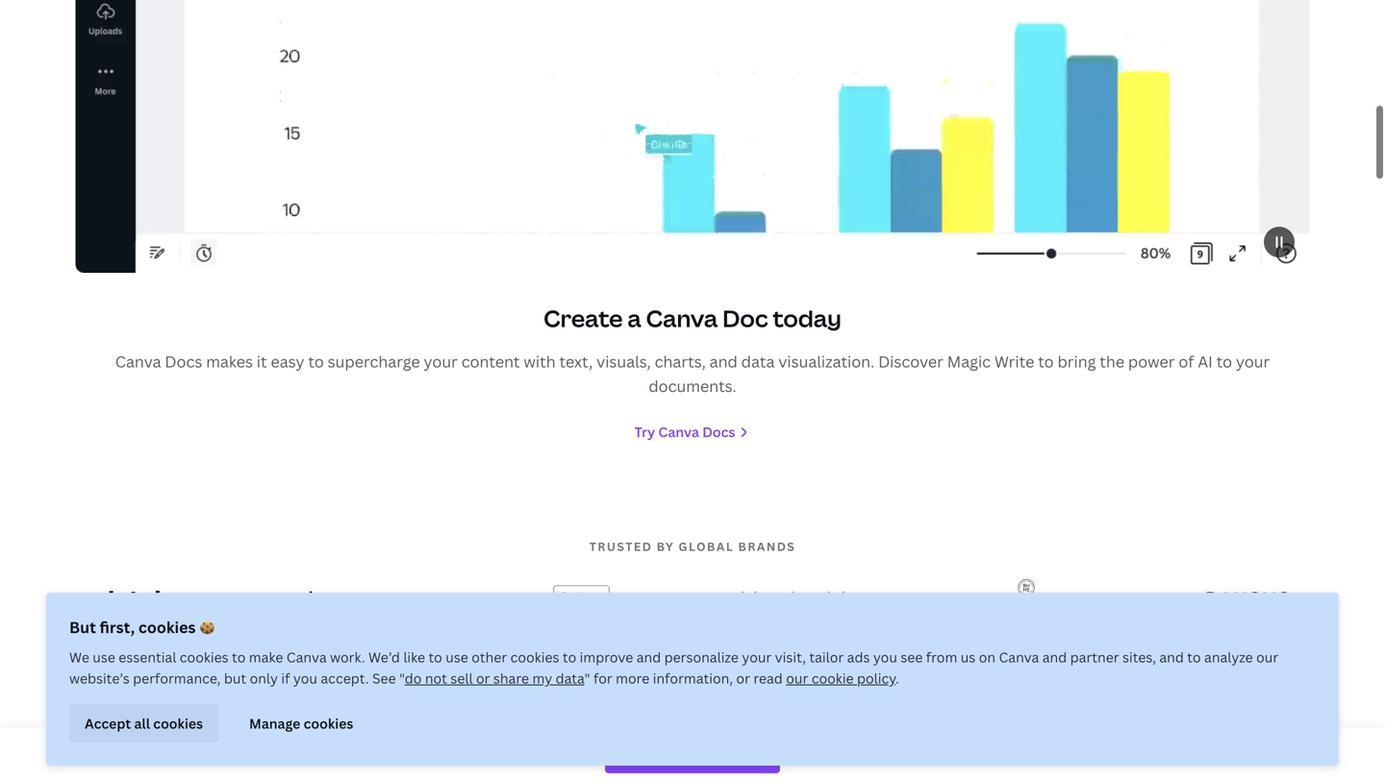 Task type: locate. For each thing, give the bounding box(es) containing it.
documents.
[[649, 376, 736, 397]]

0 horizontal spatial "
[[399, 670, 405, 688]]

text,
[[559, 351, 593, 372]]

data
[[741, 351, 775, 372], [556, 670, 584, 688]]

write
[[994, 351, 1034, 372]]

use up the sell
[[446, 649, 468, 667]]

share
[[493, 670, 529, 688]]

0 vertical spatial docs
[[165, 351, 202, 372]]

on
[[979, 649, 996, 667]]

"
[[399, 670, 405, 688], [584, 670, 590, 688]]

visuals,
[[596, 351, 651, 372]]

1 horizontal spatial your
[[742, 649, 772, 667]]

you up policy on the right bottom of the page
[[873, 649, 897, 667]]

docs
[[165, 351, 202, 372], [702, 423, 735, 442]]

canva right on
[[999, 649, 1039, 667]]

1 vertical spatial data
[[556, 670, 584, 688]]

manage
[[249, 715, 300, 733]]

2 " from the left
[[584, 670, 590, 688]]

trusted by global brands
[[589, 539, 796, 555]]

personalize
[[664, 649, 739, 667]]

policy
[[857, 670, 896, 688]]

you right if
[[293, 670, 317, 688]]

power
[[1128, 351, 1175, 372]]

canva
[[646, 303, 718, 334], [115, 351, 161, 372], [658, 423, 699, 442], [286, 649, 327, 667], [999, 649, 1039, 667]]

docs inside canva docs makes it easy to supercharge your content with text, visuals, charts, and data visualization. discover magic write to bring the power of ai to your documents.
[[165, 351, 202, 372]]

use
[[93, 649, 115, 667], [446, 649, 468, 667]]

and inside canva docs makes it easy to supercharge your content with text, visuals, charts, and data visualization. discover magic write to bring the power of ai to your documents.
[[709, 351, 738, 372]]

manage cookies
[[249, 715, 353, 733]]

visualization.
[[778, 351, 875, 372]]

docs down documents.
[[702, 423, 735, 442]]

and up do not sell or share my data " for more information, or read our cookie policy .
[[636, 649, 661, 667]]

0 vertical spatial data
[[741, 351, 775, 372]]

or right the sell
[[476, 670, 490, 688]]

1 horizontal spatial docs
[[702, 423, 735, 442]]

use up the website's
[[93, 649, 115, 667]]

global
[[679, 539, 734, 555]]

make
[[249, 649, 283, 667]]

accept all cookies
[[85, 715, 203, 733]]

try canva docs
[[634, 423, 735, 442]]

your up read
[[742, 649, 772, 667]]

" left for
[[584, 670, 590, 688]]

.
[[896, 670, 899, 688]]

our down visit,
[[786, 670, 808, 688]]

canva inside canva docs makes it easy to supercharge your content with text, visuals, charts, and data visualization. discover magic write to bring the power of ai to your documents.
[[115, 351, 161, 372]]

tailor
[[809, 649, 844, 667]]

the
[[1100, 351, 1124, 372]]

we'd
[[368, 649, 400, 667]]

1 " from the left
[[399, 670, 405, 688]]

your
[[424, 351, 458, 372], [1236, 351, 1270, 372], [742, 649, 772, 667]]

0 vertical spatial you
[[873, 649, 897, 667]]

your right ai in the right of the page
[[1236, 351, 1270, 372]]

1 vertical spatial you
[[293, 670, 317, 688]]

sell
[[450, 670, 473, 688]]

sites,
[[1122, 649, 1156, 667]]

0 horizontal spatial or
[[476, 670, 490, 688]]

to right the easy
[[308, 351, 324, 372]]

charts,
[[655, 351, 706, 372]]

ads
[[847, 649, 870, 667]]

your inside we use essential cookies to make canva work. we'd like to use other cookies to improve and personalize your visit, tailor ads you see from us on canva and partner sites, and to analyze our website's performance, but only if you accept. see "
[[742, 649, 772, 667]]

berkshire hathaway image
[[994, 580, 1058, 624]]

easy
[[271, 351, 304, 372]]

0 horizontal spatial docs
[[165, 351, 202, 372]]

canva up if
[[286, 649, 327, 667]]

our right analyze
[[1256, 649, 1278, 667]]

0 horizontal spatial our
[[786, 670, 808, 688]]

cookies down 🍪 on the left
[[180, 649, 229, 667]]

brands
[[738, 539, 796, 555]]

cookies inside button
[[153, 715, 203, 733]]

create
[[544, 303, 623, 334]]

" right the see
[[399, 670, 405, 688]]

0 horizontal spatial use
[[93, 649, 115, 667]]

to left 'bring'
[[1038, 351, 1054, 372]]

cookies right 'all'
[[153, 715, 203, 733]]

and up documents.
[[709, 351, 738, 372]]

1 or from the left
[[476, 670, 490, 688]]

data down doc
[[741, 351, 775, 372]]

or left read
[[736, 670, 750, 688]]

1 horizontal spatial data
[[741, 351, 775, 372]]

supercharge
[[328, 351, 420, 372]]

accept
[[85, 715, 131, 733]]

1 horizontal spatial you
[[873, 649, 897, 667]]

0 horizontal spatial data
[[556, 670, 584, 688]]

trusted
[[589, 539, 653, 555]]

to right ai in the right of the page
[[1216, 351, 1232, 372]]

to
[[308, 351, 324, 372], [1038, 351, 1054, 372], [1216, 351, 1232, 372], [232, 649, 246, 667], [429, 649, 442, 667], [563, 649, 576, 667], [1187, 649, 1201, 667]]

we use essential cookies to make canva work. we'd like to use other cookies to improve and personalize your visit, tailor ads you see from us on canva and partner sites, and to analyze our website's performance, but only if you accept. see "
[[69, 649, 1278, 688]]

cookies down accept.
[[304, 715, 353, 733]]

bloomingdale's image
[[742, 592, 865, 612]]

1 horizontal spatial our
[[1256, 649, 1278, 667]]

from
[[926, 649, 957, 667]]

do
[[405, 670, 422, 688]]

data right "my" at the bottom left of page
[[556, 670, 584, 688]]

magic
[[947, 351, 991, 372]]

1 horizontal spatial "
[[584, 670, 590, 688]]

1 horizontal spatial use
[[446, 649, 468, 667]]

to left improve in the bottom left of the page
[[563, 649, 576, 667]]

docs left makes
[[165, 351, 202, 372]]

us
[[961, 649, 976, 667]]

you
[[873, 649, 897, 667], [293, 670, 317, 688]]

cookies
[[138, 617, 196, 638], [180, 649, 229, 667], [510, 649, 559, 667], [153, 715, 203, 733], [304, 715, 353, 733]]

accept.
[[321, 670, 369, 688]]

and
[[709, 351, 738, 372], [636, 649, 661, 667], [1042, 649, 1067, 667], [1159, 649, 1184, 667]]

0 vertical spatial our
[[1256, 649, 1278, 667]]

ai
[[1198, 351, 1213, 372]]

your left content
[[424, 351, 458, 372]]

improve
[[580, 649, 633, 667]]

not
[[425, 670, 447, 688]]

skyscanner image
[[297, 592, 421, 612]]

canva left makes
[[115, 351, 161, 372]]

or
[[476, 670, 490, 688], [736, 670, 750, 688]]

0 horizontal spatial your
[[424, 351, 458, 372]]

🍪
[[199, 617, 215, 638]]

1 horizontal spatial or
[[736, 670, 750, 688]]

essential
[[119, 649, 176, 667]]

read
[[753, 670, 783, 688]]

our
[[1256, 649, 1278, 667], [786, 670, 808, 688]]

manage cookies button
[[234, 705, 369, 744]]

we
[[69, 649, 89, 667]]

canva up charts,
[[646, 303, 718, 334]]



Task type: vqa. For each thing, say whether or not it's contained in the screenshot.
Your
yes



Task type: describe. For each thing, give the bounding box(es) containing it.
with
[[524, 351, 556, 372]]

and right sites,
[[1159, 649, 1184, 667]]

intel image
[[109, 591, 164, 613]]

2 use from the left
[[446, 649, 468, 667]]

to left analyze
[[1187, 649, 1201, 667]]

and left partner at the right of the page
[[1042, 649, 1067, 667]]

" inside we use essential cookies to make canva work. we'd like to use other cookies to improve and personalize your visit, tailor ads you see from us on canva and partner sites, and to analyze our website's performance, but only if you accept. see "
[[399, 670, 405, 688]]

today
[[773, 303, 841, 334]]

all
[[134, 715, 150, 733]]

for
[[593, 670, 612, 688]]

cookies up "my" at the bottom left of page
[[510, 649, 559, 667]]

analyze
[[1204, 649, 1253, 667]]

cookies inside button
[[304, 715, 353, 733]]

but
[[224, 670, 246, 688]]

content
[[461, 351, 520, 372]]

bring
[[1058, 351, 1096, 372]]

other
[[472, 649, 507, 667]]

doc
[[722, 303, 768, 334]]

2 horizontal spatial your
[[1236, 351, 1270, 372]]

performance,
[[133, 670, 221, 688]]

of
[[1179, 351, 1194, 372]]

to up but
[[232, 649, 246, 667]]

try
[[634, 423, 655, 442]]

see
[[901, 649, 923, 667]]

danone image
[[1206, 584, 1291, 620]]

data inside canva docs makes it easy to supercharge your content with text, visuals, charts, and data visualization. discover magic write to bring the power of ai to your documents.
[[741, 351, 775, 372]]

canva docs makes it easy to supercharge your content with text, visuals, charts, and data visualization. discover magic write to bring the power of ai to your documents.
[[115, 351, 1270, 397]]

1 vertical spatial docs
[[702, 423, 735, 442]]

partner
[[1070, 649, 1119, 667]]

makes
[[206, 351, 253, 372]]

like
[[403, 649, 425, 667]]

do not sell or share my data " for more information, or read our cookie policy .
[[405, 670, 899, 688]]

first,
[[100, 617, 135, 638]]

colliers international image
[[553, 574, 609, 630]]

create a canva doc today
[[544, 303, 841, 334]]

a
[[627, 303, 641, 334]]

accept all cookies button
[[69, 705, 218, 744]]

our inside we use essential cookies to make canva work. we'd like to use other cookies to improve and personalize your visit, tailor ads you see from us on canva and partner sites, and to analyze our website's performance, but only if you accept. see "
[[1256, 649, 1278, 667]]

but
[[69, 617, 96, 638]]

if
[[281, 670, 290, 688]]

but first, cookies 🍪
[[69, 617, 215, 638]]

cookies up essential
[[138, 617, 196, 638]]

0 horizontal spatial you
[[293, 670, 317, 688]]

work.
[[330, 649, 365, 667]]

information,
[[653, 670, 733, 688]]

canva right the try
[[658, 423, 699, 442]]

do not sell or share my data link
[[405, 670, 584, 688]]

more
[[616, 670, 650, 688]]

website's
[[69, 670, 130, 688]]

visit,
[[775, 649, 806, 667]]

try canva docs link
[[634, 422, 751, 443]]

2 or from the left
[[736, 670, 750, 688]]

my
[[532, 670, 552, 688]]

it
[[257, 351, 267, 372]]

to right like
[[429, 649, 442, 667]]

only
[[250, 670, 278, 688]]

1 vertical spatial our
[[786, 670, 808, 688]]

our cookie policy link
[[786, 670, 896, 688]]

cookie
[[812, 670, 854, 688]]

see
[[372, 670, 396, 688]]

discover
[[878, 351, 943, 372]]

1 use from the left
[[93, 649, 115, 667]]

by
[[657, 539, 674, 555]]



